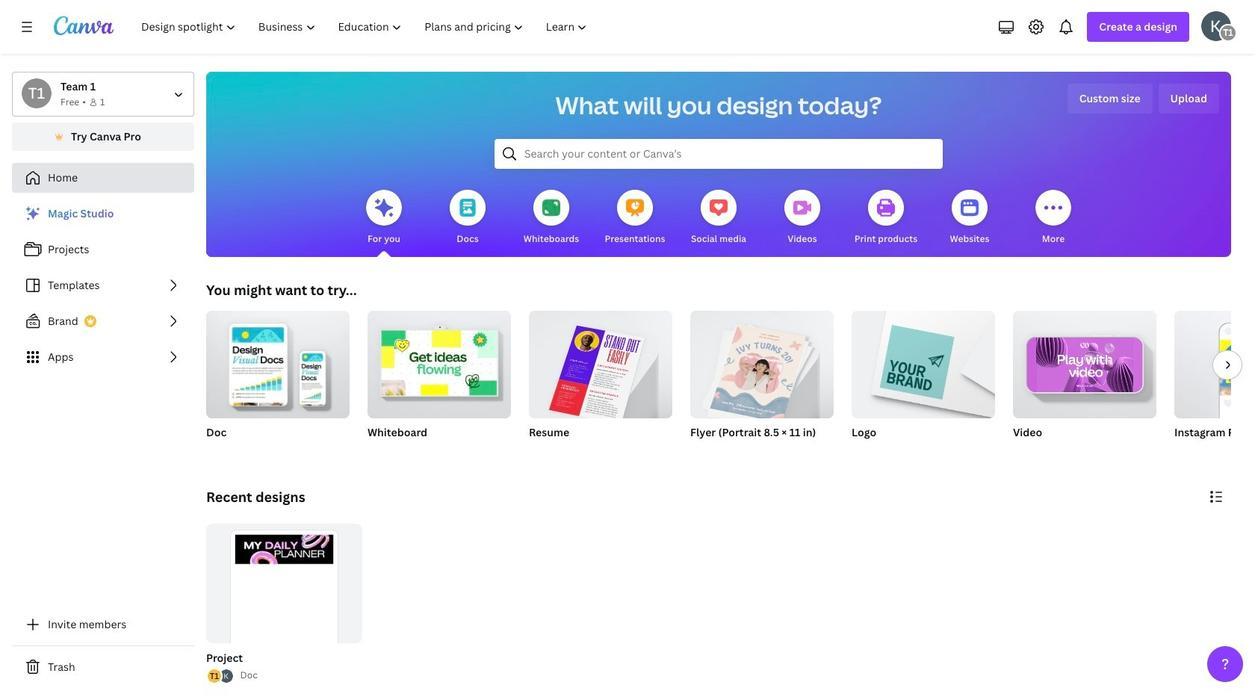 Task type: locate. For each thing, give the bounding box(es) containing it.
1 vertical spatial list
[[206, 669, 234, 685]]

None search field
[[495, 139, 943, 169]]

1 horizontal spatial list
[[206, 669, 234, 685]]

team 1 image
[[1220, 24, 1238, 42], [22, 78, 52, 108]]

list
[[12, 199, 194, 372], [206, 669, 234, 685]]

1 horizontal spatial team 1 element
[[1220, 24, 1238, 42]]

group
[[206, 305, 350, 459], [206, 305, 350, 419], [368, 305, 511, 459], [368, 305, 511, 419], [529, 305, 673, 459], [529, 305, 673, 425], [691, 305, 834, 459], [691, 305, 834, 423], [852, 305, 996, 459], [852, 305, 996, 419], [1014, 305, 1157, 459], [1014, 305, 1157, 419], [1175, 311, 1256, 459], [1175, 311, 1256, 419], [203, 524, 362, 685], [206, 524, 362, 683]]

0 horizontal spatial list
[[12, 199, 194, 372]]

0 vertical spatial team 1 image
[[1220, 24, 1238, 42]]

team 1 element
[[1220, 24, 1238, 42], [22, 78, 52, 108]]

Search search field
[[525, 140, 914, 168]]

1 horizontal spatial team 1 image
[[1220, 24, 1238, 42]]

0 vertical spatial list
[[12, 199, 194, 372]]

0 horizontal spatial team 1 element
[[22, 78, 52, 108]]

team 1 image inside switch to another team button
[[22, 78, 52, 108]]

1 vertical spatial team 1 element
[[22, 78, 52, 108]]

kendall parks image
[[1202, 11, 1232, 41]]

1 vertical spatial team 1 image
[[22, 78, 52, 108]]

0 horizontal spatial team 1 image
[[22, 78, 52, 108]]



Task type: describe. For each thing, give the bounding box(es) containing it.
team 1 image for the topmost team 1 element
[[1220, 24, 1238, 42]]

0 vertical spatial team 1 element
[[1220, 24, 1238, 42]]

top level navigation element
[[132, 12, 601, 42]]

team 1 element inside switch to another team button
[[22, 78, 52, 108]]

Switch to another team button
[[12, 72, 194, 117]]

team 1 image for team 1 element inside switch to another team button
[[22, 78, 52, 108]]



Task type: vqa. For each thing, say whether or not it's contained in the screenshot.
you to the top
no



